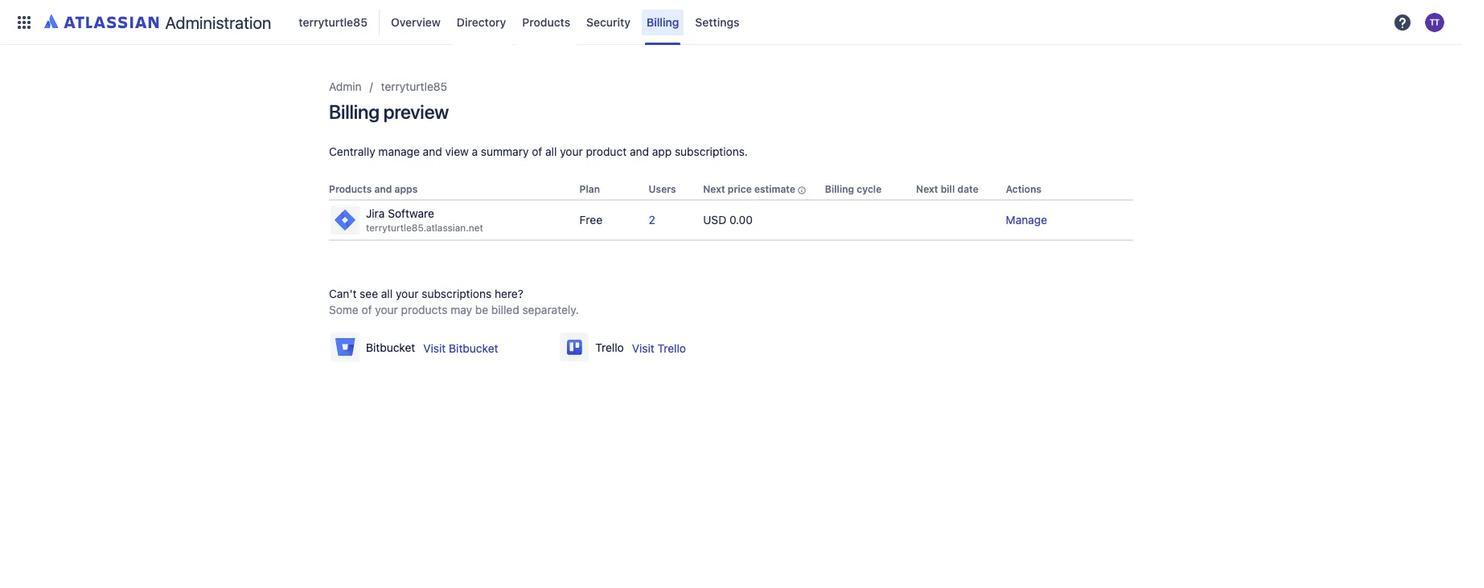 Task type: describe. For each thing, give the bounding box(es) containing it.
separately.
[[522, 303, 579, 317]]

security link
[[582, 9, 635, 35]]

centrally manage and view a summary of all your product and app subscriptions.
[[329, 145, 748, 158]]

billed
[[491, 303, 519, 317]]

1 horizontal spatial and
[[423, 145, 442, 158]]

a
[[472, 145, 478, 158]]

visit bitbucket
[[423, 342, 498, 356]]

settings
[[695, 15, 739, 29]]

jira
[[366, 207, 385, 220]]

see
[[360, 287, 378, 301]]

2 horizontal spatial and
[[630, 145, 649, 158]]

terryturtle85.atlassian.net
[[366, 222, 483, 234]]

1 vertical spatial your
[[396, 287, 419, 301]]

visit for visit trello
[[632, 342, 654, 356]]

2 link
[[649, 213, 655, 227]]

administration
[[165, 12, 271, 32]]

manage link
[[1006, 213, 1047, 227]]

next for next price estimate
[[703, 183, 725, 195]]

0.00
[[729, 213, 753, 227]]

1 horizontal spatial terryturtle85 link
[[381, 77, 447, 97]]

products and apps
[[329, 183, 418, 195]]

info image
[[795, 184, 808, 197]]

some
[[329, 303, 358, 317]]

billing link
[[642, 9, 684, 35]]

product
[[586, 145, 627, 158]]

security
[[586, 15, 631, 29]]

estimate
[[754, 183, 795, 195]]

products for products and apps
[[329, 183, 372, 195]]

overview
[[391, 15, 441, 29]]

admin link
[[329, 77, 362, 97]]

billing for billing
[[647, 15, 679, 29]]

billing cycle
[[825, 183, 882, 195]]

cycle
[[857, 183, 882, 195]]

products link
[[517, 9, 575, 35]]

directory link
[[452, 9, 511, 35]]

products for products
[[522, 15, 570, 29]]

billing for billing cycle
[[825, 183, 854, 195]]

manage
[[1006, 213, 1047, 227]]

next for next bill date
[[916, 183, 938, 195]]

2
[[649, 213, 655, 227]]

account image
[[1425, 12, 1444, 32]]



Task type: vqa. For each thing, say whether or not it's contained in the screenshot.
bottommost billing
yes



Task type: locate. For each thing, give the bounding box(es) containing it.
trello
[[657, 342, 686, 356]]

0 vertical spatial of
[[532, 145, 542, 158]]

products left security
[[522, 15, 570, 29]]

next left 'price'
[[703, 183, 725, 195]]

1 horizontal spatial terryturtle85
[[381, 80, 447, 93]]

1 vertical spatial all
[[381, 287, 393, 301]]

your up "products"
[[396, 287, 419, 301]]

administration link
[[39, 9, 278, 35]]

0 vertical spatial all
[[545, 145, 557, 158]]

next
[[703, 183, 725, 195], [916, 183, 938, 195]]

1 horizontal spatial visit
[[632, 342, 654, 356]]

global navigation element
[[10, 0, 1388, 45]]

can't
[[329, 287, 357, 301]]

1 horizontal spatial of
[[532, 145, 542, 158]]

all right "see" on the left of the page
[[381, 287, 393, 301]]

visit left bitbucket on the bottom left of the page
[[423, 342, 446, 356]]

jira software image
[[332, 208, 358, 233], [332, 208, 358, 233]]

visit left trello
[[632, 342, 654, 356]]

billing right security
[[647, 15, 679, 29]]

may
[[451, 303, 472, 317]]

visit bitbucket link
[[423, 341, 498, 357]]

next left "bill" at the top right of page
[[916, 183, 938, 195]]

overview link
[[386, 9, 445, 35]]

0 horizontal spatial visit
[[423, 342, 446, 356]]

help icon image
[[1393, 12, 1412, 32]]

your down "see" on the left of the page
[[375, 303, 398, 317]]

0 vertical spatial billing
[[647, 15, 679, 29]]

subscriptions
[[422, 287, 492, 301]]

billing for billing preview
[[329, 101, 379, 123]]

2 vertical spatial billing
[[825, 183, 854, 195]]

1 vertical spatial products
[[329, 183, 372, 195]]

your
[[560, 145, 583, 158], [396, 287, 419, 301], [375, 303, 398, 317]]

terryturtle85 up the preview
[[381, 80, 447, 93]]

manage
[[378, 145, 420, 158]]

next bill date
[[916, 183, 979, 195]]

billing down the admin link on the left top
[[329, 101, 379, 123]]

products inside global navigation element
[[522, 15, 570, 29]]

subscriptions.
[[675, 145, 748, 158]]

your left product
[[560, 145, 583, 158]]

summary
[[481, 145, 529, 158]]

usd
[[703, 213, 726, 227]]

products
[[401, 303, 447, 317]]

billing inside billing link
[[647, 15, 679, 29]]

your for products
[[375, 303, 398, 317]]

all right the summary
[[545, 145, 557, 158]]

0 horizontal spatial and
[[374, 183, 392, 195]]

0 horizontal spatial products
[[329, 183, 372, 195]]

1 visit from the left
[[423, 342, 446, 356]]

0 horizontal spatial next
[[703, 183, 725, 195]]

0 horizontal spatial all
[[381, 287, 393, 301]]

terryturtle85 inside global navigation element
[[299, 15, 368, 29]]

1 horizontal spatial next
[[916, 183, 938, 195]]

0 vertical spatial your
[[560, 145, 583, 158]]

preview
[[383, 101, 449, 123]]

be
[[475, 303, 488, 317]]

products up jira at the top of page
[[329, 183, 372, 195]]

apps
[[395, 183, 418, 195]]

terryturtle85 link up the preview
[[381, 77, 447, 97]]

date
[[957, 183, 979, 195]]

free
[[579, 213, 602, 227]]

bill
[[941, 183, 955, 195]]

next price estimate
[[703, 183, 795, 195]]

terryturtle85 link up admin
[[294, 9, 372, 35]]

directory
[[457, 15, 506, 29]]

1 horizontal spatial all
[[545, 145, 557, 158]]

of down "see" on the left of the page
[[362, 303, 372, 317]]

usd 0.00
[[703, 213, 753, 227]]

software
[[388, 207, 434, 220]]

visit for visit bitbucket
[[423, 342, 446, 356]]

billing preview
[[329, 101, 449, 123]]

bitbucket
[[449, 342, 498, 356]]

can't see all your subscriptions here? some of your products may be billed separately.
[[329, 287, 579, 317]]

and
[[423, 145, 442, 158], [630, 145, 649, 158], [374, 183, 392, 195]]

billing
[[647, 15, 679, 29], [329, 101, 379, 123], [825, 183, 854, 195]]

trello image
[[562, 335, 587, 361], [562, 335, 587, 361]]

plan
[[579, 183, 600, 195]]

1 vertical spatial terryturtle85
[[381, 80, 447, 93]]

terryturtle85 link
[[294, 9, 372, 35], [381, 77, 447, 97]]

2 next from the left
[[916, 183, 938, 195]]

and left view
[[423, 145, 442, 158]]

1 next from the left
[[703, 183, 725, 195]]

of right the summary
[[532, 145, 542, 158]]

admin
[[329, 80, 362, 93]]

1 horizontal spatial billing
[[647, 15, 679, 29]]

users
[[649, 183, 676, 195]]

2 visit from the left
[[632, 342, 654, 356]]

bitbucket image
[[332, 335, 358, 361], [332, 335, 358, 361]]

app
[[652, 145, 672, 158]]

0 horizontal spatial terryturtle85
[[299, 15, 368, 29]]

0 vertical spatial products
[[522, 15, 570, 29]]

0 horizontal spatial terryturtle85 link
[[294, 9, 372, 35]]

settings link
[[690, 9, 744, 35]]

1 vertical spatial billing
[[329, 101, 379, 123]]

trello
[[595, 341, 624, 354]]

all inside 'can't see all your subscriptions here? some of your products may be billed separately.'
[[381, 287, 393, 301]]

0 vertical spatial terryturtle85 link
[[294, 9, 372, 35]]

and left the app
[[630, 145, 649, 158]]

here?
[[495, 287, 523, 301]]

visit inside visit trello link
[[632, 342, 654, 356]]

1 vertical spatial of
[[362, 303, 372, 317]]

appswitcher icon image
[[14, 12, 34, 32]]

visit
[[423, 342, 446, 356], [632, 342, 654, 356]]

products
[[522, 15, 570, 29], [329, 183, 372, 195]]

0 vertical spatial terryturtle85
[[299, 15, 368, 29]]

2 vertical spatial your
[[375, 303, 398, 317]]

your for product
[[560, 145, 583, 158]]

0 horizontal spatial of
[[362, 303, 372, 317]]

1 vertical spatial terryturtle85 link
[[381, 77, 447, 97]]

atlassian image
[[44, 11, 159, 31], [44, 11, 159, 31]]

terryturtle85 up admin
[[299, 15, 368, 29]]

view
[[445, 145, 469, 158]]

of inside 'can't see all your subscriptions here? some of your products may be billed separately.'
[[362, 303, 372, 317]]

terryturtle85
[[299, 15, 368, 29], [381, 80, 447, 93]]

1 horizontal spatial products
[[522, 15, 570, 29]]

visit trello link
[[632, 341, 686, 357]]

and left apps
[[374, 183, 392, 195]]

bitbucket
[[366, 341, 415, 354]]

actions
[[1006, 183, 1042, 195]]

price
[[728, 183, 752, 195]]

administration banner
[[0, 0, 1462, 45]]

jira software terryturtle85.atlassian.net
[[366, 207, 483, 234]]

billing left cycle in the right of the page
[[825, 183, 854, 195]]

0 horizontal spatial billing
[[329, 101, 379, 123]]

2 horizontal spatial billing
[[825, 183, 854, 195]]

of
[[532, 145, 542, 158], [362, 303, 372, 317]]

all
[[545, 145, 557, 158], [381, 287, 393, 301]]

centrally
[[329, 145, 375, 158]]

visit trello
[[632, 342, 686, 356]]



